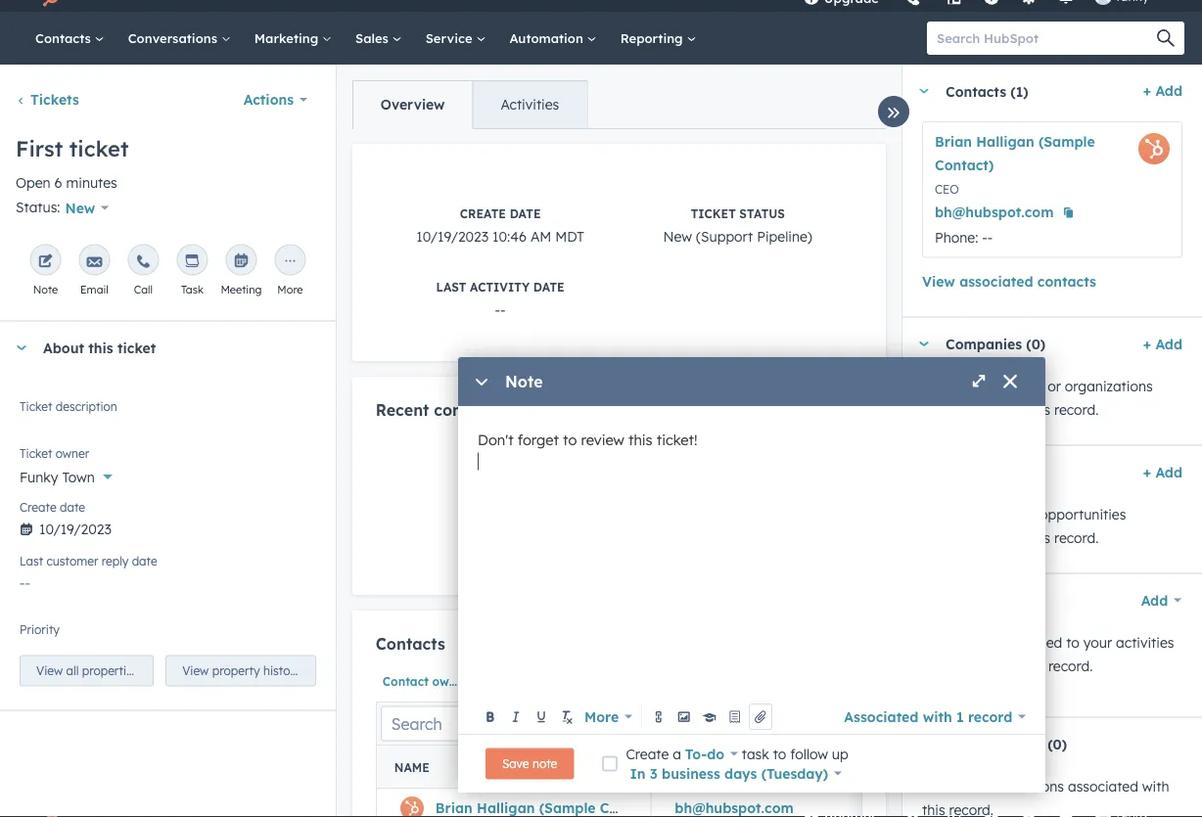 Task type: vqa. For each thing, say whether or not it's contained in the screenshot.
MORE. to the bottom
no



Task type: describe. For each thing, give the bounding box(es) containing it.
with inside see the businesses or organizations associated with this record.
[[997, 401, 1024, 418]]

3 + from the top
[[1144, 464, 1152, 481]]

option
[[83, 630, 124, 647]]

contacts for contacts link
[[35, 30, 95, 46]]

+ for companies (0)
[[1144, 335, 1152, 353]]

0 vertical spatial ticket
[[69, 135, 129, 162]]

see for see the businesses or organizations associated with this record.
[[923, 378, 946, 395]]

up
[[832, 746, 849, 763]]

the for conversations
[[950, 778, 971, 795]]

companies (0)
[[946, 336, 1046, 353]]

upgrade link
[[791, 0, 891, 12]]

funky town button
[[20, 458, 316, 490]]

Search search field
[[381, 706, 612, 742]]

this left ticket!
[[629, 431, 653, 449]]

date inside last activity date --
[[534, 280, 565, 295]]

1 vertical spatial bh@hubspot.com link
[[675, 800, 794, 817]]

an
[[62, 630, 79, 647]]

recent communications
[[376, 401, 564, 420]]

settings link
[[1009, 0, 1050, 12]]

don't
[[478, 431, 514, 449]]

to down the attached
[[1005, 658, 1018, 675]]

date down town
[[60, 500, 85, 515]]

associated inside see the conversations associated with this record.
[[1068, 778, 1139, 795]]

revenue
[[986, 506, 1036, 523]]

property
[[212, 664, 260, 679]]

name
[[395, 760, 430, 775]]

contacts for contacts (1)
[[946, 83, 1007, 100]]

activity
[[470, 280, 530, 295]]

associated down phone: --
[[960, 273, 1034, 290]]

1 vertical spatial bh@hubspot.com
[[675, 800, 794, 817]]

navigation containing overview
[[352, 80, 588, 129]]

this inside see the conversations associated with this record.
[[923, 802, 946, 818]]

first ticket
[[16, 135, 129, 162]]

create a
[[626, 746, 685, 763]]

history
[[263, 664, 301, 679]]

(support
[[696, 228, 753, 245]]

attached
[[1005, 634, 1063, 651]]

ticket for ticket status new (support pipeline)
[[691, 207, 736, 221]]

the for businesses
[[950, 378, 971, 395]]

record. inside see the businesses or organizations associated with this record.
[[1055, 401, 1099, 418]]

overview link
[[353, 81, 472, 128]]

minutes
[[66, 174, 117, 191]]

notifications image
[[1058, 0, 1075, 7]]

ticket owner
[[20, 446, 89, 461]]

hubspot image
[[35, 0, 59, 8]]

conversations link
[[116, 12, 243, 65]]

with inside see the conversations associated with this record.
[[1143, 778, 1170, 795]]

about
[[43, 339, 84, 357]]

organizations
[[1065, 378, 1153, 395]]

sales
[[356, 30, 392, 46]]

conversations (0)
[[946, 736, 1068, 753]]

ceo
[[935, 182, 960, 197]]

your
[[1084, 634, 1113, 651]]

view for view property history
[[182, 664, 209, 679]]

status:
[[16, 199, 60, 216]]

task to follow up
[[738, 746, 849, 763]]

with inside track the revenue opportunities associated with this record.
[[997, 529, 1024, 547]]

marketplaces image
[[946, 0, 964, 7]]

new inside "ticket status new (support pipeline)"
[[664, 228, 693, 245]]

meeting
[[221, 282, 262, 296]]

do
[[707, 746, 725, 763]]

customer
[[47, 554, 98, 569]]

1 horizontal spatial bh@hubspot.com link
[[935, 201, 1054, 224]]

contacts link
[[24, 12, 116, 65]]

or inside see the files attached to your activities or uploaded to this record.
[[923, 658, 936, 675]]

reply
[[102, 554, 129, 569]]

funky
[[20, 468, 58, 486]]

conversations (0) button
[[903, 718, 1183, 771]]

1 vertical spatial contact)
[[600, 800, 659, 817]]

in 3 business days (tuesday)
[[630, 765, 829, 783]]

owner for ticket owner
[[56, 446, 89, 461]]

all
[[66, 664, 79, 679]]

select
[[20, 630, 59, 647]]

see for see the conversations associated with this record.
[[923, 778, 946, 795]]

add for contacts (1) + add button
[[1156, 82, 1183, 99]]

track the revenue opportunities associated with this record.
[[923, 506, 1127, 547]]

press to sort. image
[[626, 759, 634, 773]]

in 3 business days (tuesday) button
[[630, 762, 842, 786]]

notifications button
[[1050, 0, 1083, 12]]

phone: --
[[935, 229, 993, 246]]

or inside see the businesses or organizations associated with this record.
[[1048, 378, 1062, 395]]

note image
[[38, 254, 53, 270]]

last customer reply date
[[20, 554, 157, 569]]

activities
[[501, 96, 560, 113]]

email image
[[87, 254, 102, 270]]

last for -
[[436, 280, 467, 295]]

1
[[957, 709, 964, 726]]

save
[[502, 757, 529, 772]]

view for view associated contacts
[[923, 273, 956, 290]]

associated
[[845, 709, 919, 726]]

reporting
[[621, 30, 687, 46]]

more inside popup button
[[585, 709, 619, 726]]

see the files attached to your activities or uploaded to this record.
[[923, 634, 1175, 675]]

companies
[[946, 336, 1023, 353]]

am
[[531, 228, 552, 245]]

record. inside see the conversations associated with this record.
[[950, 802, 994, 818]]

create date 10/19/2023 10:46 am mdt
[[417, 207, 585, 245]]

meeting image
[[234, 254, 249, 270]]

associated inside see the businesses or organizations associated with this record.
[[923, 401, 993, 418]]

help image
[[983, 0, 1001, 7]]

call
[[134, 282, 153, 296]]

automation
[[510, 30, 587, 46]]

save note
[[502, 757, 558, 772]]

open 6 minutes
[[16, 174, 117, 191]]

this inside see the files attached to your activities or uploaded to this record.
[[1022, 658, 1045, 675]]

view associated contacts
[[923, 273, 1097, 290]]

service link
[[414, 12, 498, 65]]

contact owner
[[383, 674, 469, 689]]

sales link
[[344, 12, 414, 65]]

save note button
[[486, 749, 574, 780]]

open
[[16, 174, 51, 191]]

activities link
[[472, 81, 587, 128]]

priority
[[20, 623, 60, 637]]

track
[[923, 506, 957, 523]]

add for first + add button from the bottom of the page
[[1156, 464, 1183, 481]]

associated inside track the revenue opportunities associated with this record.
[[923, 529, 993, 547]]

create date
[[20, 500, 85, 515]]

companies (0) button
[[903, 318, 1136, 371]]

to-
[[685, 746, 707, 763]]

view for view all properties
[[36, 664, 63, 679]]

0 vertical spatial contact)
[[935, 157, 994, 174]]

3 + add from the top
[[1144, 464, 1183, 481]]

task image
[[185, 254, 200, 270]]

days
[[725, 765, 757, 783]]

(1)
[[1011, 83, 1029, 100]]

Last customer reply date text field
[[20, 565, 316, 597]]

help button
[[975, 0, 1009, 12]]

0 vertical spatial bh@hubspot.com
[[935, 204, 1054, 221]]

0 vertical spatial brian
[[935, 133, 973, 150]]

+ add button for companies (0)
[[1144, 333, 1183, 356]]

contacts (1)
[[946, 83, 1029, 100]]

10/19/2023
[[417, 228, 489, 245]]

ticket for ticket owner
[[20, 446, 52, 461]]

(0) for conversations (0)
[[1048, 736, 1068, 753]]



Task type: locate. For each thing, give the bounding box(es) containing it.
ticket up (support
[[691, 207, 736, 221]]

2 horizontal spatial create
[[626, 746, 669, 763]]

conversations inside dropdown button
[[946, 736, 1044, 753]]

0 vertical spatial brian halligan (sample contact)
[[935, 133, 1096, 174]]

ticket description
[[20, 399, 117, 414]]

brian halligan (sample contact) link down 'note'
[[436, 800, 659, 817]]

0 vertical spatial see
[[923, 378, 946, 395]]

owner inside popup button
[[432, 674, 469, 689]]

2 + add from the top
[[1144, 335, 1183, 353]]

1 horizontal spatial conversations
[[946, 736, 1044, 753]]

marketing
[[254, 30, 322, 46]]

new inside popup button
[[65, 199, 95, 216]]

1 + add from the top
[[1144, 82, 1183, 99]]

view left all at the bottom of the page
[[36, 664, 63, 679]]

+ add for contacts (1)
[[1144, 82, 1183, 99]]

this inside 'dropdown button'
[[88, 339, 113, 357]]

1 horizontal spatial halligan
[[977, 133, 1035, 150]]

1 horizontal spatial create
[[460, 207, 506, 221]]

0 horizontal spatial (0)
[[1027, 336, 1046, 353]]

record. down "organizations" on the right
[[1055, 401, 1099, 418]]

1 horizontal spatial (0)
[[1048, 736, 1068, 753]]

+ add for companies (0)
[[1144, 335, 1183, 353]]

Ticket description text field
[[20, 396, 316, 435]]

3 + add button from the top
[[1144, 461, 1183, 484]]

bh@hubspot.com link down in 3 business days (tuesday) popup button
[[675, 800, 794, 817]]

more image
[[282, 254, 298, 270]]

brian halligan (sample contact) link for bh@hubspot.com
[[436, 800, 659, 817]]

opportunities
[[1040, 506, 1127, 523]]

contact) down in at the bottom right of the page
[[600, 800, 659, 817]]

0 horizontal spatial email
[[80, 282, 109, 296]]

1 vertical spatial (0)
[[1048, 736, 1068, 753]]

0 vertical spatial owner
[[56, 446, 89, 461]]

2 + add button from the top
[[1144, 333, 1183, 356]]

0 horizontal spatial bh@hubspot.com
[[675, 800, 794, 817]]

note up the communications
[[505, 372, 543, 392]]

task
[[181, 282, 204, 296]]

0 vertical spatial email
[[80, 282, 109, 296]]

1 vertical spatial + add button
[[1144, 333, 1183, 356]]

bh@hubspot.com down in 3 business days (tuesday) popup button
[[675, 800, 794, 817]]

2 + from the top
[[1144, 335, 1152, 353]]

expand dialog image
[[972, 375, 987, 391]]

to left the your
[[1067, 634, 1080, 651]]

(tuesday)
[[762, 765, 829, 783]]

Search HubSpot search field
[[928, 22, 1167, 55]]

calling icon image
[[904, 0, 922, 8]]

contact
[[383, 674, 429, 689]]

the left conversations
[[950, 778, 971, 795]]

brian down search search field
[[436, 800, 473, 817]]

owner up town
[[56, 446, 89, 461]]

tickets
[[30, 91, 79, 108]]

create up 10:46 at left
[[460, 207, 506, 221]]

conversations
[[128, 30, 221, 46], [946, 736, 1044, 753]]

0 horizontal spatial contacts
[[35, 30, 95, 46]]

1 vertical spatial +
[[1144, 335, 1152, 353]]

create inside create date 10/19/2023 10:46 am mdt
[[460, 207, 506, 221]]

(sample down 'note'
[[539, 800, 596, 817]]

1 horizontal spatial contact)
[[935, 157, 994, 174]]

1 vertical spatial (sample
[[539, 800, 596, 817]]

1 horizontal spatial or
[[1048, 378, 1062, 395]]

view
[[923, 273, 956, 290], [36, 664, 63, 679], [182, 664, 209, 679]]

associated down track
[[923, 529, 993, 547]]

marketplaces button
[[934, 0, 975, 12]]

bh@hubspot.com link
[[935, 201, 1054, 224], [675, 800, 794, 817]]

ticket for ticket description
[[20, 399, 52, 414]]

-
[[983, 229, 988, 246], [988, 229, 993, 246], [495, 302, 501, 319], [501, 302, 506, 319]]

add button
[[1129, 581, 1183, 620]]

ticket
[[69, 135, 129, 162], [118, 339, 156, 357]]

caret image left about on the top left of page
[[16, 346, 27, 350]]

ticket up funky at the left
[[20, 446, 52, 461]]

1 vertical spatial halligan
[[477, 800, 535, 817]]

marketing link
[[243, 12, 344, 65]]

caret image
[[919, 89, 930, 94], [16, 346, 27, 350]]

activities
[[1117, 634, 1175, 651]]

halligan
[[977, 133, 1035, 150], [477, 800, 535, 817]]

1 horizontal spatial owner
[[432, 674, 469, 689]]

files
[[975, 634, 1001, 651]]

0 vertical spatial (sample
[[1039, 133, 1096, 150]]

navigation
[[352, 80, 588, 129]]

last inside last activity date --
[[436, 280, 467, 295]]

this down businesses
[[1028, 401, 1051, 418]]

1 vertical spatial more
[[585, 709, 619, 726]]

0 horizontal spatial halligan
[[477, 800, 535, 817]]

+
[[1144, 82, 1152, 99], [1144, 335, 1152, 353], [1144, 464, 1152, 481]]

caret image inside contacts (1) dropdown button
[[919, 89, 930, 94]]

this down associated with 1 record "popup button"
[[923, 802, 946, 818]]

see inside see the businesses or organizations associated with this record.
[[923, 378, 946, 395]]

0 horizontal spatial brian
[[436, 800, 473, 817]]

+ add
[[1144, 82, 1183, 99], [1144, 335, 1183, 353], [1144, 464, 1183, 481]]

date right 'activity'
[[534, 280, 565, 295]]

search button
[[1148, 22, 1185, 55]]

2 vertical spatial + add
[[1144, 464, 1183, 481]]

1 vertical spatial brian halligan (sample contact) link
[[436, 800, 659, 817]]

see for see the files attached to your activities or uploaded to this record.
[[923, 634, 946, 651]]

create down funky at the left
[[20, 500, 56, 515]]

+ down "organizations" on the right
[[1144, 464, 1152, 481]]

Create date text field
[[20, 512, 316, 543]]

0 horizontal spatial view
[[36, 664, 63, 679]]

add
[[1156, 82, 1183, 99], [1156, 335, 1183, 353], [1156, 464, 1183, 481], [1142, 592, 1169, 609]]

conversations
[[975, 778, 1065, 795]]

this down the attached
[[1022, 658, 1045, 675]]

0 vertical spatial more
[[277, 282, 303, 296]]

+ down search button
[[1144, 82, 1152, 99]]

or left uploaded
[[923, 658, 936, 675]]

caret image for about this ticket
[[16, 346, 27, 350]]

new left (support
[[664, 228, 693, 245]]

the for revenue
[[961, 506, 982, 523]]

(0) inside 'dropdown button'
[[1027, 336, 1046, 353]]

about this ticket button
[[0, 322, 316, 374]]

contact) up ceo
[[935, 157, 994, 174]]

(sample down contacts (1) dropdown button on the top of the page
[[1039, 133, 1096, 150]]

tickets link
[[16, 91, 79, 108]]

0 vertical spatial brian halligan (sample contact) link
[[935, 133, 1096, 174]]

contacts (1) button
[[903, 65, 1136, 118]]

conversations for conversations (0)
[[946, 736, 1044, 753]]

1 horizontal spatial bh@hubspot.com
[[935, 204, 1054, 221]]

actions button
[[231, 80, 320, 119]]

last left customer
[[20, 554, 43, 569]]

+ for contacts (1)
[[1144, 82, 1152, 99]]

record. down opportunities
[[1055, 529, 1099, 547]]

new button
[[60, 195, 122, 221]]

1 vertical spatial brian halligan (sample contact)
[[436, 800, 659, 817]]

brian halligan (sample contact) down 'note'
[[436, 800, 659, 817]]

0 horizontal spatial more
[[277, 282, 303, 296]]

1 + from the top
[[1144, 82, 1152, 99]]

a
[[673, 746, 682, 763]]

1 horizontal spatial brian
[[935, 133, 973, 150]]

0 horizontal spatial new
[[65, 199, 95, 216]]

1 vertical spatial brian
[[436, 800, 473, 817]]

1 horizontal spatial brian halligan (sample contact)
[[935, 133, 1096, 174]]

(0) inside dropdown button
[[1048, 736, 1068, 753]]

1 horizontal spatial email
[[669, 760, 708, 775]]

close dialog image
[[1003, 375, 1019, 391]]

1 horizontal spatial (sample
[[1039, 133, 1096, 150]]

create up 3 on the right bottom of the page
[[626, 746, 669, 763]]

caret image inside about this ticket 'dropdown button'
[[16, 346, 27, 350]]

create
[[460, 207, 506, 221], [20, 500, 56, 515], [626, 746, 669, 763]]

1 horizontal spatial brian halligan (sample contact) link
[[935, 133, 1096, 174]]

date right reply
[[132, 554, 157, 569]]

1 vertical spatial + add
[[1144, 335, 1183, 353]]

ticket
[[691, 207, 736, 221], [20, 399, 52, 414], [20, 446, 52, 461]]

follow
[[791, 746, 829, 763]]

1 + add button from the top
[[1144, 79, 1183, 103]]

the inside see the files attached to your activities or uploaded to this record.
[[950, 634, 971, 651]]

2 horizontal spatial view
[[923, 273, 956, 290]]

associated
[[960, 273, 1034, 290], [923, 401, 993, 418], [923, 529, 993, 547], [1068, 778, 1139, 795]]

communications
[[434, 401, 564, 420]]

+ add button for contacts (1)
[[1144, 79, 1183, 103]]

0 vertical spatial contacts
[[35, 30, 95, 46]]

town
[[62, 468, 95, 486]]

contacts up contact
[[376, 635, 445, 654]]

0 vertical spatial new
[[65, 199, 95, 216]]

2 horizontal spatial contacts
[[946, 83, 1007, 100]]

this down revenue
[[1028, 529, 1051, 547]]

0 horizontal spatial owner
[[56, 446, 89, 461]]

(0)
[[1027, 336, 1046, 353], [1048, 736, 1068, 753]]

the for files
[[950, 634, 971, 651]]

0 horizontal spatial caret image
[[16, 346, 27, 350]]

mdt
[[556, 228, 585, 245]]

caret image
[[919, 342, 930, 347]]

ticket status new (support pipeline)
[[664, 207, 813, 245]]

record. down conversations
[[950, 802, 994, 818]]

new down minutes
[[65, 199, 95, 216]]

associated down 'expand dialog' icon
[[923, 401, 993, 418]]

uploaded
[[940, 658, 1001, 675]]

see down associated with 1 record "popup button"
[[923, 778, 946, 795]]

last for date
[[20, 554, 43, 569]]

this inside see the businesses or organizations associated with this record.
[[1028, 401, 1051, 418]]

bh@hubspot.com link up phone: --
[[935, 201, 1054, 224]]

1 horizontal spatial caret image
[[919, 89, 930, 94]]

the inside see the businesses or organizations associated with this record.
[[950, 378, 971, 395]]

2 vertical spatial contacts
[[376, 635, 445, 654]]

the up uploaded
[[950, 634, 971, 651]]

ticket down call
[[118, 339, 156, 357]]

brian halligan (sample contact) down contacts (1) dropdown button on the top of the page
[[935, 133, 1096, 174]]

call image
[[136, 254, 151, 270]]

2 vertical spatial ticket
[[20, 446, 52, 461]]

associated down "conversations (0)" dropdown button
[[1068, 778, 1139, 795]]

contacts left (1)
[[946, 83, 1007, 100]]

forget
[[518, 431, 559, 449]]

or right close dialog 'image'
[[1048, 378, 1062, 395]]

select an option
[[20, 630, 124, 647]]

date up 10:46 at left
[[510, 207, 541, 221]]

more
[[277, 282, 303, 296], [585, 709, 619, 726]]

see down caret image
[[923, 378, 946, 395]]

in
[[630, 765, 646, 783]]

1 vertical spatial note
[[505, 372, 543, 392]]

description
[[56, 399, 117, 414]]

add inside "popup button"
[[1142, 592, 1169, 609]]

see inside see the conversations associated with this record.
[[923, 778, 946, 795]]

0 horizontal spatial brian halligan (sample contact) link
[[436, 800, 659, 817]]

record. down the your
[[1049, 658, 1093, 675]]

1 horizontal spatial last
[[436, 280, 467, 295]]

0 horizontal spatial bh@hubspot.com link
[[675, 800, 794, 817]]

0 horizontal spatial last
[[20, 554, 43, 569]]

service
[[426, 30, 476, 46]]

minimize dialog image
[[474, 375, 490, 391]]

note
[[533, 757, 558, 772]]

date inside create date 10/19/2023 10:46 am mdt
[[510, 207, 541, 221]]

to right forget
[[563, 431, 577, 449]]

settings image
[[1020, 0, 1038, 7]]

brian up ceo
[[935, 133, 973, 150]]

associated with 1 record
[[845, 709, 1013, 726]]

0 horizontal spatial brian halligan (sample contact)
[[436, 800, 659, 817]]

0 vertical spatial create
[[460, 207, 506, 221]]

+ up "organizations" on the right
[[1144, 335, 1152, 353]]

create for create a
[[626, 746, 669, 763]]

view down phone:
[[923, 273, 956, 290]]

search image
[[1158, 29, 1175, 47]]

1 vertical spatial owner
[[432, 674, 469, 689]]

0 horizontal spatial create
[[20, 500, 56, 515]]

view left property
[[182, 664, 209, 679]]

1 horizontal spatial view
[[182, 664, 209, 679]]

2 vertical spatial see
[[923, 778, 946, 795]]

1 see from the top
[[923, 378, 946, 395]]

view property history
[[182, 664, 301, 679]]

to right task
[[773, 746, 787, 763]]

note
[[33, 282, 58, 296], [505, 372, 543, 392]]

see up uploaded
[[923, 634, 946, 651]]

owner right contact
[[432, 674, 469, 689]]

1 vertical spatial contacts
[[946, 83, 1007, 100]]

0 horizontal spatial (sample
[[539, 800, 596, 817]]

the left 'expand dialog' icon
[[950, 378, 971, 395]]

2 vertical spatial + add button
[[1144, 461, 1183, 484]]

caret image left contacts (1) on the top of the page
[[919, 89, 930, 94]]

don't forget to review this ticket!
[[478, 431, 698, 449]]

hubspot link
[[24, 0, 73, 8]]

1 horizontal spatial new
[[664, 228, 693, 245]]

0 vertical spatial + add
[[1144, 82, 1183, 99]]

caret image for contacts (1)
[[919, 89, 930, 94]]

menu
[[791, 0, 1179, 19]]

halligan down save
[[477, 800, 535, 817]]

conversations for conversations
[[128, 30, 221, 46]]

brian halligan (sample contact) link down contacts (1) dropdown button on the top of the page
[[935, 133, 1096, 174]]

review
[[581, 431, 625, 449]]

add for + add button for companies (0)
[[1156, 335, 1183, 353]]

contacts inside dropdown button
[[946, 83, 1007, 100]]

0 vertical spatial conversations
[[128, 30, 221, 46]]

contacts down hubspot link
[[35, 30, 95, 46]]

1 horizontal spatial contacts
[[376, 635, 445, 654]]

1 vertical spatial new
[[664, 228, 693, 245]]

ticket inside "ticket status new (support pipeline)"
[[691, 207, 736, 221]]

(0) for companies (0)
[[1027, 336, 1046, 353]]

1 vertical spatial email
[[669, 760, 708, 775]]

ticket up minutes
[[69, 135, 129, 162]]

contacts
[[35, 30, 95, 46], [946, 83, 1007, 100], [376, 635, 445, 654]]

last activity date --
[[436, 280, 565, 319]]

0 vertical spatial last
[[436, 280, 467, 295]]

1 vertical spatial caret image
[[16, 346, 27, 350]]

3 see from the top
[[923, 778, 946, 795]]

last left 'activity'
[[436, 280, 467, 295]]

1 vertical spatial see
[[923, 634, 946, 651]]

press to sort. element
[[626, 759, 634, 776]]

0 vertical spatial +
[[1144, 82, 1152, 99]]

record. inside see the files attached to your activities or uploaded to this record.
[[1049, 658, 1093, 675]]

upgrade image
[[803, 0, 821, 7]]

0 horizontal spatial contact)
[[600, 800, 659, 817]]

0 horizontal spatial note
[[33, 282, 58, 296]]

1 vertical spatial ticket
[[20, 399, 52, 414]]

(0) up see the conversations associated with this record. at the right of the page
[[1048, 736, 1068, 753]]

see inside see the files attached to your activities or uploaded to this record.
[[923, 634, 946, 651]]

+ add button
[[1144, 79, 1183, 103], [1144, 333, 1183, 356], [1144, 461, 1183, 484]]

ticket left description
[[20, 399, 52, 414]]

with inside "popup button"
[[923, 709, 953, 726]]

the right track
[[961, 506, 982, 523]]

the inside track the revenue opportunities associated with this record.
[[961, 506, 982, 523]]

(0) up businesses
[[1027, 336, 1046, 353]]

businesses
[[975, 378, 1044, 395]]

create for create date
[[20, 500, 56, 515]]

business
[[662, 765, 721, 783]]

the inside see the conversations associated with this record.
[[950, 778, 971, 795]]

1 horizontal spatial more
[[585, 709, 619, 726]]

0 vertical spatial caret image
[[919, 89, 930, 94]]

record. inside track the revenue opportunities associated with this record.
[[1055, 529, 1099, 547]]

1 vertical spatial last
[[20, 554, 43, 569]]

1 vertical spatial create
[[20, 500, 56, 515]]

halligan down contacts (1) dropdown button on the top of the page
[[977, 133, 1035, 150]]

ticket inside about this ticket 'dropdown button'
[[118, 339, 156, 357]]

1 vertical spatial conversations
[[946, 736, 1044, 753]]

pipeline)
[[757, 228, 813, 245]]

about this ticket
[[43, 339, 156, 357]]

this right about on the top left of page
[[88, 339, 113, 357]]

0 vertical spatial + add button
[[1144, 79, 1183, 103]]

2 vertical spatial create
[[626, 746, 669, 763]]

view all properties link
[[20, 656, 154, 687]]

10:46
[[493, 228, 527, 245]]

0 vertical spatial ticket
[[691, 207, 736, 221]]

6
[[54, 174, 62, 191]]

2 see from the top
[[923, 634, 946, 651]]

brian halligan (sample contact) link for view associated contacts
[[935, 133, 1096, 174]]

0 vertical spatial note
[[33, 282, 58, 296]]

bh@hubspot.com up phone: --
[[935, 204, 1054, 221]]

owner for contact owner
[[432, 674, 469, 689]]

0 vertical spatial or
[[1048, 378, 1062, 395]]

properties
[[82, 664, 139, 679]]

0 vertical spatial bh@hubspot.com link
[[935, 201, 1054, 224]]

create for create date 10/19/2023 10:46 am mdt
[[460, 207, 506, 221]]

see the businesses or organizations associated with this record.
[[923, 378, 1153, 418]]

1 horizontal spatial note
[[505, 372, 543, 392]]

to
[[563, 431, 577, 449], [1067, 634, 1080, 651], [1005, 658, 1018, 675], [773, 746, 787, 763]]

associated with 1 record button
[[845, 704, 1026, 731]]

see
[[923, 378, 946, 395], [923, 634, 946, 651], [923, 778, 946, 795]]

0 horizontal spatial or
[[923, 658, 936, 675]]

note down note image
[[33, 282, 58, 296]]

1 vertical spatial or
[[923, 658, 936, 675]]

0 vertical spatial (0)
[[1027, 336, 1046, 353]]

this inside track the revenue opportunities associated with this record.
[[1028, 529, 1051, 547]]

2 vertical spatial +
[[1144, 464, 1152, 481]]

0 vertical spatial halligan
[[977, 133, 1035, 150]]



